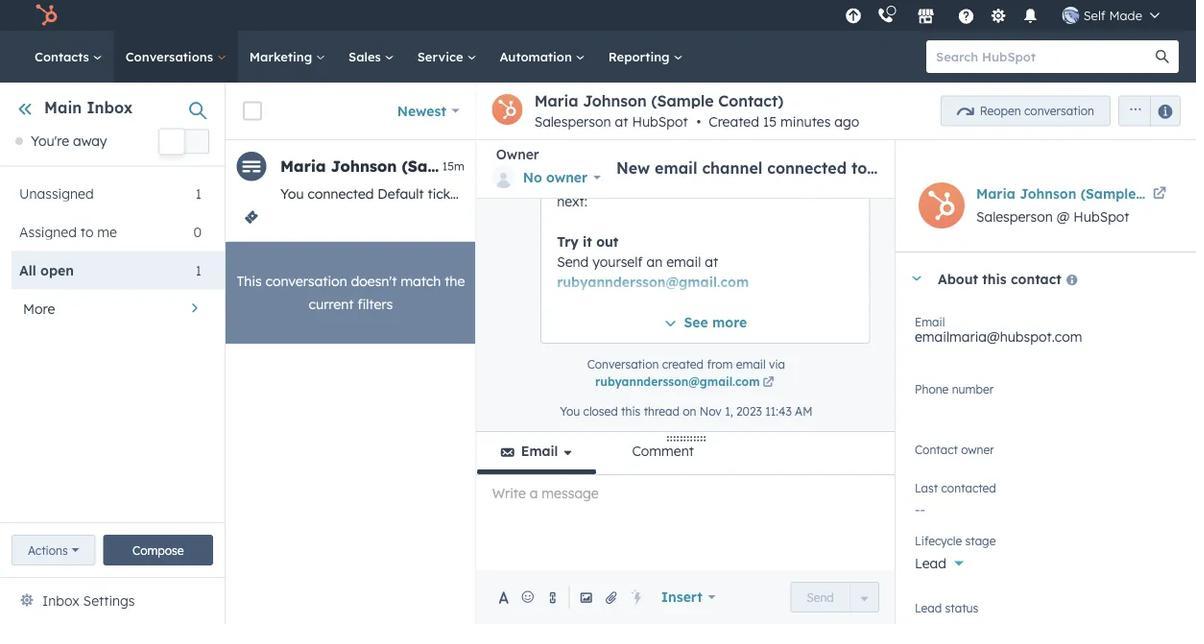Task type: locate. For each thing, give the bounding box(es) containing it.
contact
[[915, 442, 958, 456]]

any inside form from maria johnson (sample contact) with subject (no subject) "row"
[[664, 185, 688, 202]]

0 horizontal spatial no
[[523, 169, 542, 186]]

settings link
[[987, 5, 1011, 25]]

0 horizontal spatial connected
[[308, 185, 374, 202]]

1 vertical spatial will
[[879, 185, 899, 202]]

0 horizontal spatial inbox
[[42, 592, 79, 609]]

0 vertical spatial hubspot
[[632, 113, 688, 130]]

conversation inside this conversation doesn't match the current filters
[[266, 273, 347, 289]]

1 vertical spatial 1
[[195, 261, 202, 278]]

any right am) on the top right of the page
[[664, 185, 688, 202]]

status
[[945, 600, 979, 615]]

1 horizontal spatial connected
[[767, 158, 847, 178]]

0 horizontal spatial at
[[615, 113, 628, 130]]

no owner button
[[492, 163, 601, 192], [915, 439, 1177, 470]]

2 horizontal spatial maria
[[976, 185, 1016, 202]]

salesperson
[[534, 113, 611, 130], [976, 208, 1053, 225]]

1, right nov
[[724, 404, 733, 418]]

maria johnson (sample contact) salesperson at hubspot • created 15 minutes ago
[[534, 91, 859, 130]]

1 horizontal spatial any
[[664, 185, 688, 202]]

me
[[97, 223, 117, 240]]

at up new
[[615, 113, 628, 130]]

maria johnson (sample contact) up default
[[280, 156, 538, 176]]

inbox left settings
[[42, 592, 79, 609]]

0 horizontal spatial will
[[786, 152, 806, 168]]

as
[[1014, 185, 1029, 202]]

0 horizontal spatial emails
[[614, 152, 655, 168]]

you inside form from maria johnson (sample contact) with subject (no subject) "row"
[[280, 185, 304, 202]]

lead
[[915, 555, 946, 572], [915, 600, 942, 615]]

you for you closed this thread on nov 1, 2023 11:43 am
[[559, 404, 580, 418]]

(sample up ticket
[[402, 156, 466, 176]]

all open
[[19, 261, 74, 278]]

contact
[[1011, 270, 1062, 287]]

reopen conversation button
[[941, 96, 1111, 126]]

1 horizontal spatial what
[[1132, 185, 1163, 202]]

email inside try it out send yourself an email at rubyanndersson@gmail.com
[[666, 252, 701, 269]]

1 horizontal spatial form
[[845, 185, 876, 202]]

owner up contacted
[[961, 442, 994, 456]]

connected left default
[[308, 185, 374, 202]]

marketplaces button
[[906, 0, 946, 31]]

notifications image
[[1022, 9, 1039, 26]]

new inside form from maria johnson (sample contact) with subject (no subject) "row"
[[692, 185, 718, 202]]

about
[[938, 270, 978, 287]]

choose
[[641, 172, 688, 189], [1081, 185, 1128, 202]]

what left the you'd
[[691, 172, 723, 189]]

2 vertical spatial maria
[[976, 185, 1016, 202]]

1 horizontal spatial appear
[[933, 185, 979, 202]]

newest
[[397, 102, 446, 119]]

2023 for 11:28:05
[[548, 185, 578, 202]]

thread
[[643, 404, 679, 418]]

0 vertical spatial 2023
[[548, 185, 578, 202]]

to right like in the right top of the page
[[802, 185, 815, 202]]

contact)
[[718, 91, 784, 110], [471, 156, 538, 176], [1140, 185, 1196, 202]]

all
[[19, 261, 36, 278]]

conversations link
[[114, 31, 238, 83]]

send button
[[790, 582, 850, 612]]

will inside 🎉 any new emails sent to this address will also appear here. choose what you'd like to do next:
[[786, 152, 806, 168]]

0 vertical spatial also
[[810, 152, 836, 168]]

no down "owner"
[[523, 169, 542, 186]]

1 form from the left
[[466, 185, 497, 202]]

contacted
[[941, 480, 996, 495]]

upgrade image
[[845, 8, 862, 25]]

1 vertical spatial contact)
[[471, 156, 538, 176]]

johnson inside form from maria johnson (sample contact) with subject (no subject) "row"
[[331, 156, 397, 176]]

rubyanndersson@gmail.com link down an
[[556, 273, 749, 289]]

conversation created from email via
[[587, 356, 785, 371]]

reopen conversation
[[980, 104, 1094, 118]]

email down a
[[736, 356, 765, 371]]

conversation inside reopen conversation button
[[1024, 104, 1094, 118]]

0 vertical spatial (sample
[[651, 91, 714, 110]]

2 horizontal spatial hubspot
[[1074, 208, 1130, 225]]

owner for no owner
[[546, 169, 588, 186]]

you're away
[[31, 133, 107, 149]]

(sample right tickets.
[[1081, 185, 1136, 202]]

2023 left the 11:43 at the bottom of page
[[736, 404, 762, 418]]

here
[[983, 185, 1010, 202]]

1 horizontal spatial no
[[915, 449, 934, 466]]

email
[[915, 314, 945, 329], [521, 443, 558, 459]]

0 vertical spatial new
[[584, 152, 610, 168]]

0 horizontal spatial 2023
[[548, 185, 578, 202]]

11:43
[[765, 404, 791, 418]]

1 vertical spatial email
[[666, 252, 701, 269]]

1 up the 0 at the left top of the page
[[195, 185, 202, 201]]

0 vertical spatial maria
[[534, 91, 578, 110]]

0 horizontal spatial maria
[[280, 156, 326, 176]]

0 horizontal spatial hubspot
[[632, 113, 688, 130]]

owner for contact owner no owner
[[961, 442, 994, 456]]

you for you connected default ticket form (nov 1, 2023 11:28:05 am) any new submissions to this form will also appear here as tickets. choose what you'd
[[280, 185, 304, 202]]

appear up next:
[[556, 172, 602, 189]]

2 vertical spatial contact)
[[1140, 185, 1196, 202]]

email right an
[[666, 252, 701, 269]]

2023 inside form from maria johnson (sample contact) with subject (no subject) "row"
[[548, 185, 578, 202]]

this right like in the right top of the page
[[819, 185, 842, 202]]

0 vertical spatial you
[[280, 185, 304, 202]]

rubyanndersson@gmail.com down created
[[595, 373, 759, 388]]

away
[[73, 133, 107, 149]]

1 horizontal spatial maria
[[534, 91, 578, 110]]

service link
[[406, 31, 488, 83]]

1 horizontal spatial conversation
[[1024, 104, 1094, 118]]

what inside form from maria johnson (sample contact) with subject (no subject) "row"
[[1132, 185, 1163, 202]]

email for email
[[521, 443, 558, 459]]

0 horizontal spatial email
[[521, 443, 558, 459]]

no up the last
[[915, 449, 934, 466]]

new down 'channel'
[[692, 185, 718, 202]]

automation link
[[488, 31, 597, 83]]

1 vertical spatial 2023
[[736, 404, 762, 418]]

conversation up "current"
[[266, 273, 347, 289]]

sales link
[[337, 31, 406, 83]]

emails up conversation created from email via
[[664, 333, 705, 350]]

form
[[466, 185, 497, 202], [845, 185, 876, 202]]

also
[[810, 152, 836, 168], [903, 185, 929, 202]]

2 vertical spatial (sample
[[1081, 185, 1136, 202]]

0 vertical spatial 1
[[195, 185, 202, 201]]

appear left here on the right
[[933, 185, 979, 202]]

1 vertical spatial connected
[[308, 185, 374, 202]]

1 horizontal spatial you
[[559, 404, 580, 418]]

this conversation doesn't match the current filters
[[237, 273, 465, 312]]

1 horizontal spatial email
[[915, 314, 945, 329]]

1 horizontal spatial salesperson
[[976, 208, 1053, 225]]

0 horizontal spatial send
[[556, 252, 588, 269]]

1 horizontal spatial johnson
[[583, 91, 647, 110]]

see more button
[[663, 310, 747, 335]]

0 horizontal spatial maria johnson (sample contact)
[[280, 156, 538, 176]]

0 vertical spatial email
[[915, 314, 945, 329]]

insert button
[[649, 578, 728, 616]]

2 1 from the top
[[195, 261, 202, 278]]

also inside 🎉 any new emails sent to this address will also appear here. choose what you'd like to do next:
[[810, 152, 836, 168]]

0 vertical spatial no
[[523, 169, 542, 186]]

11:28:05
[[582, 185, 631, 202]]

main content
[[226, 15, 1196, 624]]

self made
[[1084, 7, 1142, 23]]

1, for (nov
[[535, 185, 544, 202]]

no owner button up last contacted text box
[[915, 439, 1177, 470]]

match
[[401, 273, 441, 289]]

form right do
[[845, 185, 876, 202]]

tickets.
[[1032, 185, 1077, 202]]

2 horizontal spatial contact)
[[1140, 185, 1196, 202]]

1 vertical spatial rubyanndersson@gmail.com
[[595, 373, 759, 388]]

1 vertical spatial hubspot
[[872, 158, 939, 178]]

marketplaces image
[[918, 9, 935, 26]]

1 vertical spatial conversation
[[266, 273, 347, 289]]

email inside email emailmaria@hubspot.com
[[915, 314, 945, 329]]

1 for unassigned
[[195, 185, 202, 201]]

1 horizontal spatial at
[[704, 252, 718, 269]]

appear
[[556, 172, 602, 189], [933, 185, 979, 202]]

send group
[[790, 582, 879, 612]]

calling icon button
[[870, 3, 902, 28]]

form from maria johnson (sample contact) with subject (no subject) row
[[226, 140, 1196, 242]]

this up the you'd
[[706, 152, 728, 168]]

main
[[44, 98, 82, 117]]

0 horizontal spatial what
[[691, 172, 723, 189]]

1, inside form from maria johnson (sample contact) with subject (no subject) "row"
[[535, 185, 544, 202]]

you'd
[[727, 172, 761, 189]]

hubspot left •
[[632, 113, 688, 130]]

to right sent
[[689, 152, 702, 168]]

lead down the lifecycle
[[915, 555, 946, 572]]

email button
[[477, 432, 597, 474]]

1 horizontal spatial 1,
[[724, 404, 733, 418]]

salesperson up 🎉
[[534, 113, 611, 130]]

1 horizontal spatial 2023
[[736, 404, 762, 418]]

0 vertical spatial emails
[[614, 152, 655, 168]]

1 horizontal spatial also
[[903, 185, 929, 202]]

also inside form from maria johnson (sample contact) with subject (no subject) "row"
[[903, 185, 929, 202]]

a
[[739, 333, 747, 350]]

1 vertical spatial email
[[521, 443, 558, 459]]

owner up next:
[[546, 169, 588, 186]]

1 vertical spatial lead
[[915, 600, 942, 615]]

rubyanndersson@gmail.com
[[556, 273, 749, 289], [595, 373, 759, 388]]

conversation
[[1024, 104, 1094, 118], [266, 273, 347, 289]]

closed
[[583, 404, 618, 418]]

created
[[709, 113, 759, 130]]

no owner button down "owner"
[[492, 163, 601, 192]]

hubspot right do
[[872, 158, 939, 178]]

at right an
[[704, 252, 718, 269]]

choose right tickets.
[[1081, 185, 1128, 202]]

salesperson down as
[[976, 208, 1053, 225]]

filters
[[357, 296, 393, 312]]

johnson inside maria johnson (sample contact) link
[[1020, 185, 1077, 202]]

no inside contact owner no owner
[[915, 449, 934, 466]]

1 lead from the top
[[915, 555, 946, 572]]

0 horizontal spatial salesperson
[[534, 113, 611, 130]]

lead status
[[915, 600, 979, 615]]

1 vertical spatial maria
[[280, 156, 326, 176]]

1
[[195, 185, 202, 201], [195, 261, 202, 278]]

this inside dropdown button
[[982, 270, 1007, 287]]

2 vertical spatial johnson
[[1020, 185, 1077, 202]]

1 vertical spatial also
[[903, 185, 929, 202]]

maria johnson (sample contact) row group
[[226, 140, 1196, 344]]

conversation
[[587, 356, 658, 371]]

1 horizontal spatial send
[[807, 590, 834, 604]]

1 1 from the top
[[195, 185, 202, 201]]

main content containing maria johnson (sample contact)
[[226, 15, 1196, 624]]

1 down the 0 at the left top of the page
[[195, 261, 202, 278]]

also up do
[[810, 152, 836, 168]]

0 vertical spatial any
[[556, 152, 581, 168]]

hubspot down maria johnson (sample contact) link
[[1074, 208, 1130, 225]]

emails
[[614, 152, 655, 168], [664, 333, 705, 350]]

service
[[417, 48, 467, 64]]

0 vertical spatial rubyanndersson@gmail.com
[[556, 273, 749, 289]]

also left here on the right
[[903, 185, 929, 202]]

inbox up away
[[87, 98, 133, 117]]

your
[[632, 333, 660, 350]]

0 vertical spatial send
[[556, 252, 588, 269]]

no
[[523, 169, 542, 186], [915, 449, 934, 466]]

phone number
[[915, 382, 994, 396]]

inbox settings link
[[42, 589, 135, 612]]

upgrade link
[[842, 5, 866, 25]]

reporting link
[[597, 31, 695, 83]]

2 form from the left
[[845, 185, 876, 202]]

any down 🎉
[[556, 152, 581, 168]]

1 vertical spatial no
[[915, 449, 934, 466]]

conversation for this
[[266, 273, 347, 289]]

created
[[662, 356, 703, 371]]

0 horizontal spatial no owner button
[[492, 163, 601, 192]]

rubyanndersson@gmail.com down an
[[556, 273, 749, 289]]

contacts
[[35, 48, 93, 64]]

0 vertical spatial johnson
[[583, 91, 647, 110]]

1 vertical spatial (sample
[[402, 156, 466, 176]]

conversation down search hubspot 'search field'
[[1024, 104, 1094, 118]]

1 horizontal spatial (sample
[[651, 91, 714, 110]]

1 vertical spatial johnson
[[331, 156, 397, 176]]

0
[[193, 223, 202, 240]]

group
[[1111, 96, 1181, 126]]

comment button
[[608, 432, 718, 474]]

0 vertical spatial inbox
[[87, 98, 133, 117]]

0 vertical spatial 1,
[[535, 185, 544, 202]]

0 vertical spatial contact)
[[718, 91, 784, 110]]

0 horizontal spatial you
[[280, 185, 304, 202]]

help image
[[958, 9, 975, 26]]

johnson up default
[[331, 156, 397, 176]]

1 vertical spatial you
[[559, 404, 580, 418]]

0 horizontal spatial also
[[810, 152, 836, 168]]

connected inside form from maria johnson (sample contact) with subject (no subject) "row"
[[308, 185, 374, 202]]

choose inside form from maria johnson (sample contact) with subject (no subject) "row"
[[1081, 185, 1128, 202]]

emails up here.
[[614, 152, 655, 168]]

maria johnson (sample contact) link
[[976, 182, 1196, 205]]

johnson down reporting
[[583, 91, 647, 110]]

new up here.
[[584, 152, 610, 168]]

here.
[[606, 172, 637, 189]]

0 horizontal spatial contact)
[[471, 156, 538, 176]]

1 horizontal spatial contact)
[[718, 91, 784, 110]]

1 vertical spatial new
[[692, 185, 718, 202]]

you're
[[31, 133, 69, 149]]

what left you'd
[[1132, 185, 1163, 202]]

0 horizontal spatial choose
[[641, 172, 688, 189]]

am
[[794, 404, 812, 418]]

0 horizontal spatial form
[[466, 185, 497, 202]]

ruby anderson image
[[1062, 7, 1080, 24]]

lead left status
[[915, 600, 942, 615]]

maria inside maria johnson (sample contact) salesperson at hubspot • created 15 minutes ago
[[534, 91, 578, 110]]

email for email emailmaria@hubspot.com
[[915, 314, 945, 329]]

see more
[[684, 313, 747, 330]]

2 lead from the top
[[915, 600, 942, 615]]

no owner button for contact owner
[[915, 439, 1177, 470]]

maria johnson (sample contact) inside "row"
[[280, 156, 538, 176]]

send inside try it out send yourself an email at rubyanndersson@gmail.com
[[556, 252, 588, 269]]

to left do
[[789, 172, 803, 189]]

new
[[616, 158, 650, 178]]

0 vertical spatial at
[[615, 113, 628, 130]]

1 vertical spatial any
[[664, 185, 688, 202]]

0 vertical spatial lead
[[915, 555, 946, 572]]

choose inside 🎉 any new emails sent to this address will also appear here. choose what you'd like to do next:
[[641, 172, 688, 189]]

you connected default ticket form (nov 1, 2023 11:28:05 am) any new submissions to this form will also appear here as tickets. choose what you'd
[[280, 185, 1196, 202]]

(sample up •
[[651, 91, 714, 110]]

0 vertical spatial conversation
[[1024, 104, 1094, 118]]

rubyanndersson@gmail.com link down conversation created from email via
[[595, 373, 777, 391]]

salesperson inside maria johnson (sample contact) salesperson at hubspot • created 15 minutes ago
[[534, 113, 611, 130]]

email inside email button
[[521, 443, 558, 459]]

1 horizontal spatial emails
[[664, 333, 705, 350]]

connected down minutes
[[767, 158, 847, 178]]

will right do
[[879, 185, 899, 202]]

hubspot image
[[35, 4, 58, 27]]

1 vertical spatial 1,
[[724, 404, 733, 418]]

owner
[[546, 169, 588, 186], [961, 442, 994, 456], [937, 449, 976, 466]]

this right about
[[982, 270, 1007, 287]]

2023 left 11:28:05
[[548, 185, 578, 202]]

maria johnson (sample contact) up @
[[976, 185, 1196, 202]]

am)
[[635, 185, 661, 202]]

johnson up salesperson @ hubspot
[[1020, 185, 1077, 202]]

choose down sent
[[641, 172, 688, 189]]

1 horizontal spatial new
[[692, 185, 718, 202]]

form left (nov
[[466, 185, 497, 202]]

0 vertical spatial no owner button
[[492, 163, 601, 192]]

sales
[[349, 48, 385, 64]]

assigned to me
[[19, 223, 117, 240]]

lead inside "popup button"
[[915, 555, 946, 572]]

1 horizontal spatial no owner button
[[915, 439, 1177, 470]]

0 horizontal spatial new
[[584, 152, 610, 168]]

owner
[[496, 146, 539, 163]]

0 horizontal spatial johnson
[[331, 156, 397, 176]]

1, right (nov
[[535, 185, 544, 202]]

lead for lead status
[[915, 600, 942, 615]]

0 horizontal spatial conversation
[[266, 273, 347, 289]]

email
[[655, 158, 697, 178], [666, 252, 701, 269], [736, 356, 765, 371]]

will right address at the top right
[[786, 152, 806, 168]]

email up am) on the top right of the page
[[655, 158, 697, 178]]



Task type: vqa. For each thing, say whether or not it's contained in the screenshot.
Contacts Most Recently Created By Source ELEMENT
no



Task type: describe. For each thing, give the bounding box(es) containing it.
1 for all open
[[195, 261, 202, 278]]

conversation for reopen
[[1024, 104, 1094, 118]]

what inside 🎉 any new emails sent to this address will also appear here. choose what you'd like to do next:
[[691, 172, 723, 189]]

you'd
[[1167, 185, 1196, 202]]

Phone number text field
[[915, 378, 1177, 417]]

address
[[732, 152, 782, 168]]

next:
[[556, 192, 587, 209]]

with
[[709, 333, 735, 350]]

0 vertical spatial rubyanndersson@gmail.com link
[[556, 273, 749, 289]]

personalize your emails with a team signature.
[[556, 333, 851, 350]]

marketing
[[249, 48, 316, 64]]

sent
[[658, 152, 685, 168]]

this right the closed
[[621, 404, 640, 418]]

out
[[596, 232, 618, 249]]

to left me
[[80, 223, 94, 240]]

(nov
[[500, 185, 531, 202]]

appear inside form from maria johnson (sample contact) with subject (no subject) "row"
[[933, 185, 979, 202]]

submissions
[[721, 185, 798, 202]]

search image
[[1156, 50, 1169, 63]]

•
[[696, 113, 701, 130]]

signature.
[[788, 333, 851, 350]]

this
[[237, 273, 262, 289]]

send inside button
[[807, 590, 834, 604]]

@
[[1057, 208, 1070, 225]]

at inside try it out send yourself an email at rubyanndersson@gmail.com
[[704, 252, 718, 269]]

nov
[[699, 404, 721, 418]]

reporting
[[608, 48, 673, 64]]

marketing link
[[238, 31, 337, 83]]

do
[[806, 172, 823, 189]]

caret image
[[911, 276, 923, 281]]

you're away image
[[15, 137, 23, 145]]

yourself
[[592, 252, 642, 269]]

assigned
[[19, 223, 77, 240]]

new email channel connected to hubspot
[[616, 158, 939, 178]]

try it out send yourself an email at rubyanndersson@gmail.com
[[556, 232, 749, 289]]

1 horizontal spatial hubspot
[[872, 158, 939, 178]]

self made button
[[1051, 0, 1171, 31]]

search button
[[1146, 40, 1179, 73]]

no owner button for owner
[[492, 163, 601, 192]]

any inside 🎉 any new emails sent to this address will also appear here. choose what you'd like to do next:
[[556, 152, 581, 168]]

main inbox
[[44, 98, 133, 117]]

ago
[[835, 113, 859, 130]]

at inside maria johnson (sample contact) salesperson at hubspot • created 15 minutes ago
[[615, 113, 628, 130]]

contact owner no owner
[[915, 442, 994, 466]]

maria inside "row"
[[280, 156, 326, 176]]

it
[[582, 232, 592, 249]]

comment
[[632, 443, 694, 459]]

from
[[706, 356, 732, 371]]

will inside form from maria johnson (sample contact) with subject (no subject) "row"
[[879, 185, 899, 202]]

🎉 any new emails sent to this address will also appear here. choose what you'd like to do next:
[[556, 132, 836, 209]]

open
[[40, 261, 74, 278]]

0 vertical spatial email
[[655, 158, 697, 178]]

compose
[[133, 543, 184, 557]]

new email channel connected to hubspot heading
[[616, 158, 939, 178]]

lead for lead
[[915, 555, 946, 572]]

owner up last contacted at the bottom right of the page
[[937, 449, 976, 466]]

contact) inside maria johnson (sample contact) salesperson at hubspot • created 15 minutes ago
[[718, 91, 784, 110]]

more
[[712, 313, 747, 330]]

made
[[1109, 7, 1142, 23]]

link opens in a new window image
[[762, 376, 774, 388]]

to right do
[[851, 158, 867, 178]]

1 vertical spatial inbox
[[42, 592, 79, 609]]

appear inside 🎉 any new emails sent to this address will also appear here. choose what you'd like to do next:
[[556, 172, 602, 189]]

calling icon image
[[877, 7, 894, 25]]

current
[[309, 296, 354, 312]]

ticket
[[428, 185, 463, 202]]

1 vertical spatial rubyanndersson@gmail.com link
[[595, 373, 777, 391]]

new inside 🎉 any new emails sent to this address will also appear here. choose what you'd like to do next:
[[584, 152, 610, 168]]

an
[[646, 252, 662, 269]]

channel
[[702, 158, 763, 178]]

last
[[915, 480, 938, 495]]

johnson inside maria johnson (sample contact) salesperson at hubspot • created 15 minutes ago
[[583, 91, 647, 110]]

emails inside 🎉 any new emails sent to this address will also appear here. choose what you'd like to do next:
[[614, 152, 655, 168]]

about this contact button
[[896, 252, 1177, 304]]

lead button
[[915, 544, 1177, 576]]

Last contacted text field
[[915, 492, 1177, 522]]

doesn't
[[351, 273, 397, 289]]

more
[[23, 300, 55, 317]]

lifecycle stage
[[915, 533, 996, 548]]

(sample inside maria johnson (sample contact) salesperson at hubspot • created 15 minutes ago
[[651, 91, 714, 110]]

newest button
[[385, 92, 472, 130]]

link opens in a new window image
[[762, 373, 774, 391]]

2 vertical spatial hubspot
[[1074, 208, 1130, 225]]

settings
[[83, 592, 135, 609]]

try
[[556, 232, 578, 249]]

2 vertical spatial email
[[736, 356, 765, 371]]

you closed this thread on nov 1, 2023 11:43 am
[[559, 404, 812, 418]]

hubspot link
[[23, 4, 72, 27]]

this inside 🎉 any new emails sent to this address will also appear here. choose what you'd like to do next:
[[706, 152, 728, 168]]

contacts link
[[23, 31, 114, 83]]

like
[[765, 172, 786, 189]]

emailmaria@hubspot.com
[[915, 328, 1082, 345]]

1 horizontal spatial inbox
[[87, 98, 133, 117]]

to inside form from maria johnson (sample contact) with subject (no subject) "row"
[[802, 185, 815, 202]]

1 vertical spatial maria johnson (sample contact)
[[976, 185, 1196, 202]]

number
[[952, 382, 994, 396]]

lifecycle
[[915, 533, 962, 548]]

actions
[[28, 543, 68, 557]]

compose button
[[103, 535, 213, 565]]

minutes
[[781, 113, 831, 130]]

self
[[1084, 7, 1106, 23]]

self made menu
[[840, 0, 1173, 31]]

contact) inside "row"
[[471, 156, 538, 176]]

team
[[751, 333, 784, 350]]

(sample inside "row"
[[402, 156, 466, 176]]

1, for nov
[[724, 404, 733, 418]]

stage
[[965, 533, 996, 548]]

unassigned
[[19, 185, 94, 201]]

Search HubSpot search field
[[926, 40, 1162, 73]]

help button
[[950, 0, 983, 31]]

0 vertical spatial connected
[[767, 158, 847, 178]]

this inside form from maria johnson (sample contact) with subject (no subject) "row"
[[819, 185, 842, 202]]

hubspot inside maria johnson (sample contact) salesperson at hubspot • created 15 minutes ago
[[632, 113, 688, 130]]

see
[[684, 313, 708, 330]]

inbox settings
[[42, 592, 135, 609]]

settings image
[[990, 8, 1007, 25]]

1 vertical spatial emails
[[664, 333, 705, 350]]

2023 for 11:43
[[736, 404, 762, 418]]

actions button
[[12, 535, 96, 565]]



